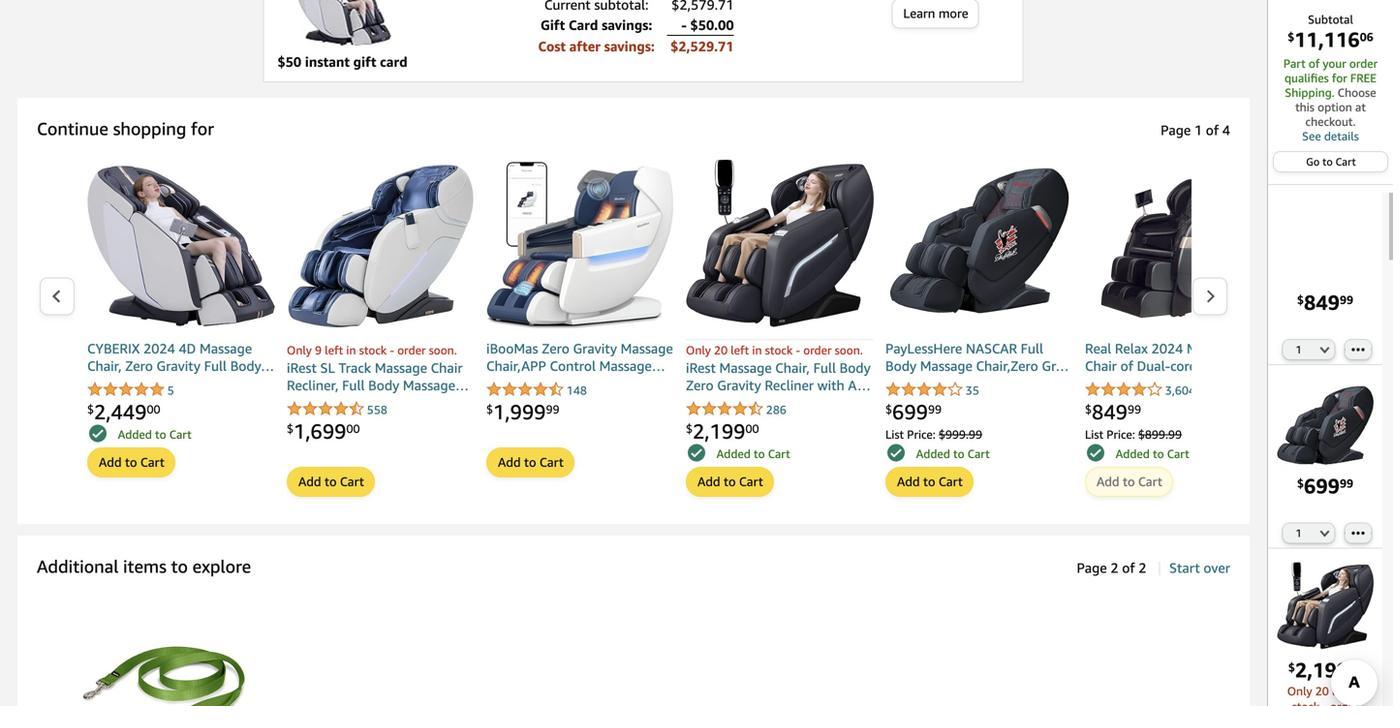 Task type: locate. For each thing, give the bounding box(es) containing it.
2 horizontal spatial zero
[[686, 378, 714, 394]]

699 up dropdown icon
[[1305, 474, 1340, 498]]

page left start
[[1077, 560, 1108, 576]]

1 horizontal spatial $ 2,199 00
[[1289, 658, 1363, 682]]

in inside only 20 left in stock - orde
[[1354, 685, 1364, 698]]

in inside only 9 left in stock - order soon. irest sl track massage chair recliner, full body massage…
[[346, 344, 356, 357]]

1 horizontal spatial soon.
[[835, 344, 863, 357]]

shipping.
[[1286, 86, 1335, 99]]

left inside only 20 left in stock - order soon. irest massage chair, full body zero gravity recliner with a…
[[731, 344, 750, 357]]

irest massage chair, full body zero gravity recliner with ai voice control, sl track, bluetooth, yoga stretching, foot rollers, airbags, heating (black) image
[[1277, 561, 1375, 658]]

track,
[[1212, 358, 1248, 374]]

1 price: from the left
[[907, 428, 936, 441]]

0 vertical spatial page
[[1161, 122, 1191, 138]]

1 horizontal spatial 2
[[1139, 560, 1147, 576]]

1,699
[[294, 419, 346, 443]]

alert image down list price: $899.99
[[1088, 444, 1105, 462]]

849 up dropdown image
[[1305, 290, 1340, 314]]

add to cart submit down $ 1,999 99
[[488, 449, 574, 477]]

added for real relax 2024 massage chair of dual-core s track, f…
[[1116, 447, 1150, 461]]

1 horizontal spatial 20
[[1316, 685, 1330, 698]]

soon. up a…
[[835, 344, 863, 357]]

added down 286 link at the bottom of the page
[[717, 447, 751, 461]]

1 vertical spatial 20
[[1316, 685, 1330, 698]]

2 list from the left
[[1086, 428, 1104, 441]]

learn more
[[904, 6, 969, 21]]

0 horizontal spatial order
[[398, 344, 426, 357]]

iboomas zero gravity massage chair,app control massage… link
[[487, 340, 675, 378]]

0 horizontal spatial zero
[[125, 358, 153, 374]]

0 horizontal spatial price:
[[907, 428, 936, 441]]

2024 inside the real relax 2024 massage chair of dual-core s track, f…
[[1152, 341, 1184, 357]]

- inside only 20 left in stock - order soon. irest massage chair, full body zero gravity recliner with a…
[[796, 344, 801, 357]]

instant
[[305, 54, 350, 70]]

stock up 'track'
[[359, 344, 387, 357]]

added
[[118, 428, 152, 441], [717, 447, 751, 461], [917, 447, 951, 461], [1116, 447, 1150, 461]]

0 horizontal spatial 2024
[[143, 341, 175, 357]]

only inside only 20 left in stock - order soon. irest massage chair, full body zero gravity recliner with a…
[[686, 344, 711, 357]]

full left body…
[[204, 358, 227, 374]]

add to cart submit down $ 2,449 00
[[88, 449, 174, 477]]

only 20 left in stock - order soon. irest massage chair, full body zero gravity recliner with a…
[[686, 344, 871, 394]]

2,199
[[693, 419, 746, 443], [1296, 658, 1349, 682]]

irest for 2,199
[[686, 360, 716, 376]]

2024 left 4d
[[143, 341, 175, 357]]

2 price: from the left
[[1107, 428, 1136, 441]]

added to cart for real relax 2024 massage chair of dual-core s track, f…
[[1116, 447, 1190, 461]]

$ up list price: $899.99
[[1086, 403, 1092, 416]]

soon. inside only 20 left in stock - order soon. irest massage chair, full body zero gravity recliner with a…
[[835, 344, 863, 357]]

added to cart down $999.99
[[917, 447, 990, 461]]

- inside only 9 left in stock - order soon. irest sl track massage chair recliner, full body massage…
[[390, 344, 395, 357]]

irest inside only 9 left in stock - order soon. irest sl track massage chair recliner, full body massage…
[[287, 360, 317, 376]]

stock for 2,199
[[765, 344, 793, 357]]

added to cart for paylesshere nascar full body massage chair,zero gr…
[[917, 447, 990, 461]]

1 horizontal spatial left
[[731, 344, 750, 357]]

left down 'irest massage chair, full body zero gravity recliner with ai voice control, sl track, bluetooth, yoga stretching, foot rollers, airbags, heating (black)' image
[[1333, 685, 1351, 698]]

subtotal $ 11,116 06
[[1288, 13, 1374, 51]]

1 horizontal spatial 849
[[1305, 290, 1340, 314]]

1 horizontal spatial order
[[804, 344, 832, 357]]

0 horizontal spatial for
[[191, 118, 214, 139]]

0 horizontal spatial 20
[[714, 344, 728, 357]]

0 horizontal spatial body
[[368, 378, 400, 394]]

order inside only 20 left in stock - order soon. irest massage chair, full body zero gravity recliner with a…
[[804, 344, 832, 357]]

zero up 5 link
[[125, 358, 153, 374]]

2024 up dual-
[[1152, 341, 1184, 357]]

1 2 from the left
[[1111, 560, 1119, 576]]

chair inside only 9 left in stock - order soon. irest sl track massage chair recliner, full body massage…
[[431, 360, 463, 376]]

full up the gr…
[[1021, 341, 1044, 357]]

0 horizontal spatial 699
[[893, 400, 929, 424]]

soon.
[[429, 344, 457, 357], [835, 344, 863, 357]]

gravity inside cyberix 2024 4d massage chair, zero gravity full body…
[[157, 358, 201, 374]]

chair, up recliner
[[776, 360, 810, 376]]

add to cart down $ 2,449 00
[[99, 455, 165, 470]]

petsafe nylon dog leash - strong, durable, traditional style leash with easy to use bolt snap - 1 in. x 6 ft., apple green image
[[73, 590, 261, 707]]

cyberix 2024 4d massage chair, zero gravity full body… link
[[87, 340, 275, 378]]

1
[[1195, 122, 1203, 138], [1296, 343, 1303, 356], [1296, 527, 1303, 540]]

list down "3,604" link
[[1086, 428, 1104, 441]]

2 vertical spatial zero
[[686, 378, 714, 394]]

order up irest sl track massage chair recliner, full body massage… link
[[398, 344, 426, 357]]

added to cart down $899.99 on the bottom right of the page
[[1116, 447, 1190, 461]]

0 horizontal spatial gravity
[[157, 358, 201, 374]]

0 horizontal spatial alert image
[[89, 425, 107, 442]]

only 20 left in stock - orde
[[1288, 685, 1364, 707]]

2024
[[143, 341, 175, 357], [1152, 341, 1184, 357]]

full up with
[[814, 360, 836, 376]]

Add to Cart submit
[[88, 449, 174, 477], [488, 449, 574, 477], [288, 468, 374, 496], [687, 468, 773, 496], [887, 468, 973, 496]]

1 vertical spatial $ 699 99
[[1298, 474, 1354, 498]]

only inside only 9 left in stock - order soon. irest sl track massage chair recliner, full body massage…
[[287, 344, 312, 357]]

0 horizontal spatial chair
[[431, 360, 463, 376]]

add to cart down alert image
[[898, 474, 963, 489]]

add to cart submit down alert image
[[887, 468, 973, 496]]

irest sl track massage chair recliner, full body massage… link
[[287, 360, 475, 398]]

savings: down gift card savings:
[[604, 38, 655, 54]]

0 horizontal spatial left
[[325, 344, 343, 357]]

body up 558
[[368, 378, 400, 394]]

soon. inside only 9 left in stock - order soon. irest sl track massage chair recliner, full body massage…
[[429, 344, 457, 357]]

see
[[1303, 129, 1322, 143]]

savings: up the cost after savings:
[[602, 17, 653, 33]]

1 horizontal spatial gravity
[[573, 341, 617, 357]]

$ 2,199 00 down 286 link at the bottom of the page
[[686, 419, 759, 443]]

1 left dropdown image
[[1296, 343, 1303, 356]]

1 vertical spatial savings:
[[604, 38, 655, 54]]

paylesshere
[[886, 341, 963, 357]]

849
[[1305, 290, 1340, 314], [1092, 400, 1128, 424]]

free
[[1351, 71, 1377, 85]]

1 horizontal spatial zero
[[542, 341, 570, 357]]

only up 286 link at the bottom of the page
[[686, 344, 711, 357]]

1 horizontal spatial page
[[1161, 122, 1191, 138]]

1 vertical spatial gravity
[[157, 358, 201, 374]]

11,116
[[1295, 27, 1361, 51]]

add to cart down $ 1,699 00
[[299, 474, 364, 489]]

$ up part
[[1288, 30, 1295, 44]]

00 down 558 link in the left bottom of the page
[[346, 422, 360, 436]]

0 horizontal spatial 2,199
[[693, 419, 746, 443]]

left right "9"
[[325, 344, 343, 357]]

1 vertical spatial 849
[[1092, 400, 1128, 424]]

0 vertical spatial $ 2,199 00
[[686, 419, 759, 443]]

2 horizontal spatial gravity
[[717, 378, 762, 394]]

savings: for gift card savings:
[[602, 17, 653, 33]]

0 vertical spatial massage…
[[600, 358, 666, 374]]

2 horizontal spatial body
[[886, 358, 917, 374]]

148
[[567, 384, 587, 397]]

0 horizontal spatial only
[[287, 344, 312, 357]]

irest up the recliner,
[[287, 360, 317, 376]]

in up "irest massage chair, full body zero gravity recliner with a…" link
[[753, 344, 762, 357]]

of down relax
[[1121, 358, 1134, 374]]

add down 1,699
[[299, 474, 321, 489]]

2 vertical spatial 1
[[1296, 527, 1303, 540]]

alert image
[[89, 425, 107, 442], [688, 444, 706, 462], [1088, 444, 1105, 462]]

page left 4
[[1161, 122, 1191, 138]]

list price: $899.99
[[1086, 428, 1182, 441]]

2 irest from the left
[[686, 360, 716, 376]]

1 left 4
[[1195, 122, 1203, 138]]

price:
[[907, 428, 936, 441], [1107, 428, 1136, 441]]

$ 2,199 00
[[686, 419, 759, 443], [1289, 658, 1363, 682]]

0 vertical spatial $ 849 99
[[1298, 290, 1354, 314]]

start
[[1170, 560, 1201, 576]]

list
[[886, 428, 904, 441], [1086, 428, 1104, 441]]

1 list from the left
[[886, 428, 904, 441]]

go to cart
[[1307, 156, 1357, 168]]

$ down 148 link
[[487, 403, 493, 416]]

only for 2,199
[[686, 344, 711, 357]]

$ down the recliner,
[[287, 422, 294, 436]]

previous image
[[51, 289, 62, 304]]

20
[[714, 344, 728, 357], [1316, 685, 1330, 698]]

full
[[1021, 341, 1044, 357], [204, 358, 227, 374], [814, 360, 836, 376], [342, 378, 365, 394]]

- down 'irest massage chair, full body zero gravity recliner with ai voice control, sl track, bluetooth, yoga stretching, foot rollers, airbags, heating (black)' image
[[1323, 700, 1328, 707]]

body up a…
[[840, 360, 871, 376]]

2,199 down 286 link at the bottom of the page
[[693, 419, 746, 443]]

1 horizontal spatial 2,199
[[1296, 658, 1349, 682]]

0 vertical spatial $ 699 99
[[886, 400, 942, 424]]

- inside only 20 left in stock - orde
[[1323, 700, 1328, 707]]

stock inside only 20 left in stock - order soon. irest massage chair, full body zero gravity recliner with a…
[[765, 344, 793, 357]]

alert image down 2,449 at bottom
[[89, 425, 107, 442]]

2,449
[[94, 400, 147, 424]]

in inside only 20 left in stock - order soon. irest massage chair, full body zero gravity recliner with a…
[[753, 344, 762, 357]]

real relax 2024 massage chair of dual-core s track, f… link
[[1086, 340, 1274, 378]]

items
[[123, 556, 167, 577]]

order inside part of your order qualifies for free shipping.
[[1350, 57, 1378, 70]]

gr…
[[1042, 358, 1070, 374]]

20 inside only 20 left in stock - orde
[[1316, 685, 1330, 698]]

choose this option at checkout. see details
[[1296, 86, 1377, 143]]

real
[[1086, 341, 1112, 357]]

left for 2,199
[[731, 344, 750, 357]]

only inside only 20 left in stock - orde
[[1288, 685, 1313, 698]]

286
[[766, 403, 787, 417]]

chair, down the 'cyberix'
[[87, 358, 122, 374]]

- up irest sl track massage chair recliner, full body massage… link
[[390, 344, 395, 357]]

over
[[1204, 560, 1231, 576]]

$
[[1288, 30, 1295, 44], [1298, 293, 1305, 307], [87, 403, 94, 416], [487, 403, 493, 416], [886, 403, 893, 416], [1086, 403, 1092, 416], [287, 422, 294, 436], [686, 422, 693, 436], [1298, 477, 1305, 491], [1289, 661, 1296, 674]]

of left start
[[1123, 560, 1136, 576]]

massage inside cyberix 2024 4d massage chair, zero gravity full body…
[[200, 341, 252, 357]]

stock
[[359, 344, 387, 357], [765, 344, 793, 357], [1293, 700, 1320, 707]]

$ 699 99
[[886, 400, 942, 424], [1298, 474, 1354, 498]]

1 irest from the left
[[287, 360, 317, 376]]

soon. for 2,199
[[835, 344, 863, 357]]

1 horizontal spatial list
[[1086, 428, 1104, 441]]

00 inside $ 1,699 00
[[346, 422, 360, 436]]

0 horizontal spatial 2
[[1111, 560, 1119, 576]]

continue
[[37, 118, 108, 139]]

soon. up irest sl track massage chair recliner, full body massage… link
[[429, 344, 457, 357]]

zero inside cyberix 2024 4d massage chair, zero gravity full body…
[[125, 358, 153, 374]]

at
[[1356, 100, 1367, 114]]

learn more button
[[893, 0, 979, 28]]

99 inside $ 1,999 99
[[546, 403, 560, 416]]

added for cyberix 2024 4d massage chair, zero gravity full body…
[[118, 428, 152, 441]]

$ 849 99
[[1298, 290, 1354, 314], [1086, 400, 1142, 424]]

5 link
[[87, 382, 174, 399]]

0 horizontal spatial in
[[346, 344, 356, 357]]

1 horizontal spatial chair,
[[776, 360, 810, 376]]

savings:
[[602, 17, 653, 33], [604, 38, 655, 54]]

added to cart down $ 2,449 00
[[118, 428, 192, 441]]

chair inside the real relax 2024 massage chair of dual-core s track, f…
[[1086, 358, 1117, 374]]

$2,529.71
[[671, 38, 734, 54]]

1 vertical spatial page
[[1077, 560, 1108, 576]]

list price: $999.99
[[886, 428, 983, 441]]

in down 'irest massage chair, full body zero gravity recliner with ai voice control, sl track, bluetooth, yoga stretching, foot rollers, airbags, heating (black)' image
[[1354, 685, 1364, 698]]

0 horizontal spatial list
[[886, 428, 904, 441]]

0 vertical spatial gravity
[[573, 341, 617, 357]]

99
[[1340, 293, 1354, 307], [546, 403, 560, 416], [929, 403, 942, 416], [1128, 403, 1142, 416], [1340, 477, 1354, 491]]

add to cart submit down 286 link at the bottom of the page
[[687, 468, 773, 496]]

1 soon. from the left
[[429, 344, 457, 357]]

list up alert image
[[886, 428, 904, 441]]

1 horizontal spatial stock
[[765, 344, 793, 357]]

1 vertical spatial massage…
[[403, 378, 469, 394]]

3,604
[[1166, 384, 1196, 397]]

2 horizontal spatial left
[[1333, 685, 1351, 698]]

1 horizontal spatial massage…
[[600, 358, 666, 374]]

zero up control
[[542, 341, 570, 357]]

stock up "irest massage chair, full body zero gravity recliner with a…" link
[[765, 344, 793, 357]]

1 horizontal spatial $ 699 99
[[1298, 474, 1354, 498]]

0 horizontal spatial soon.
[[429, 344, 457, 357]]

$ 2,199 00 up only 20 left in stock - orde
[[1289, 658, 1363, 682]]

gravity down 4d
[[157, 358, 201, 374]]

1 for dropdown image
[[1296, 343, 1303, 356]]

order inside only 9 left in stock - order soon. irest sl track massage chair recliner, full body massage…
[[398, 344, 426, 357]]

alert image down 286 link at the bottom of the page
[[688, 444, 706, 462]]

2,199 up only 20 left in stock - orde
[[1296, 658, 1349, 682]]

chair
[[1086, 358, 1117, 374], [431, 360, 463, 376]]

dropdown image
[[1321, 346, 1330, 354]]

$ inside subtotal $ 11,116 06
[[1288, 30, 1295, 44]]

1 vertical spatial zero
[[125, 358, 153, 374]]

20 inside only 20 left in stock - order soon. irest massage chair, full body zero gravity recliner with a…
[[714, 344, 728, 357]]

chair left chair,app
[[431, 360, 463, 376]]

$ up only 20 left in stock - orde
[[1289, 661, 1296, 674]]

$ 699 99 up dropdown icon
[[1298, 474, 1354, 498]]

35 link
[[886, 382, 980, 399]]

irest inside only 20 left in stock - order soon. irest massage chair, full body zero gravity recliner with a…
[[686, 360, 716, 376]]

$ 849 99 up list price: $899.99
[[1086, 400, 1142, 424]]

zero up 286 link at the bottom of the page
[[686, 378, 714, 394]]

1 horizontal spatial chair
[[1086, 358, 1117, 374]]

order for 1,699
[[398, 344, 426, 357]]

1 horizontal spatial irest
[[686, 360, 716, 376]]

added down list price: $999.99 on the bottom
[[917, 447, 951, 461]]

real relax 2024 massage chair of dual-core s track, f…
[[1086, 341, 1271, 374]]

page 1 of 4
[[1161, 122, 1231, 138]]

add down list price: $899.99
[[1097, 474, 1120, 489]]

35
[[966, 384, 980, 397]]

gravity inside iboomas zero gravity massage chair,app control massage…
[[573, 341, 617, 357]]

$ up alert image
[[886, 403, 893, 416]]

full down 'track'
[[342, 378, 365, 394]]

$ right next 'icon'
[[1298, 293, 1305, 307]]

part of your order qualifies for free shipping.
[[1284, 57, 1378, 99]]

page for page 2 of 2
[[1077, 560, 1108, 576]]

added to cart down 286 link at the bottom of the page
[[717, 447, 791, 461]]

cost
[[538, 38, 566, 54]]

2 vertical spatial gravity
[[717, 378, 762, 394]]

alert image
[[888, 444, 905, 462]]

add down 1,999
[[498, 455, 521, 470]]

0 vertical spatial 20
[[714, 344, 728, 357]]

list
[[76, 152, 1394, 505]]

left inside only 9 left in stock - order soon. irest sl track massage chair recliner, full body massage…
[[325, 344, 343, 357]]

558
[[367, 403, 388, 417]]

0 vertical spatial for
[[1333, 71, 1348, 85]]

only down 'irest massage chair, full body zero gravity recliner with ai voice control, sl track, bluetooth, yoga stretching, foot rollers, airbags, heating (black)' image
[[1288, 685, 1313, 698]]

00 down 5 link
[[147, 403, 160, 416]]

2 2024 from the left
[[1152, 341, 1184, 357]]

2 horizontal spatial in
[[1354, 685, 1364, 698]]

20 up 286 link at the bottom of the page
[[714, 344, 728, 357]]

0 vertical spatial 2,199
[[693, 419, 746, 443]]

order up with
[[804, 344, 832, 357]]

0 horizontal spatial page
[[1077, 560, 1108, 576]]

massage… inside only 9 left in stock - order soon. irest sl track massage chair recliner, full body massage…
[[403, 378, 469, 394]]

2
[[1111, 560, 1119, 576], [1139, 560, 1147, 576]]

1 vertical spatial $ 849 99
[[1086, 400, 1142, 424]]

stock inside only 9 left in stock - order soon. irest sl track massage chair recliner, full body massage…
[[359, 344, 387, 357]]

0 horizontal spatial chair,
[[87, 358, 122, 374]]

gravity up control
[[573, 341, 617, 357]]

1 vertical spatial 1
[[1296, 343, 1303, 356]]

page
[[1161, 122, 1191, 138], [1077, 560, 1108, 576]]

added down $ 2,449 00
[[118, 428, 152, 441]]

gravity
[[573, 341, 617, 357], [157, 358, 201, 374], [717, 378, 762, 394]]

chair down real
[[1086, 358, 1117, 374]]

- up "irest massage chair, full body zero gravity recliner with a…" link
[[796, 344, 801, 357]]

0 vertical spatial savings:
[[602, 17, 653, 33]]

$ 1,999 99
[[487, 400, 560, 424]]

1 horizontal spatial 2024
[[1152, 341, 1184, 357]]

added to cart
[[118, 428, 192, 441], [717, 447, 791, 461], [917, 447, 990, 461], [1116, 447, 1190, 461]]

1 vertical spatial $ 2,199 00
[[1289, 658, 1363, 682]]

added to cart for cyberix 2024 4d massage chair, zero gravity full body…
[[118, 428, 192, 441]]

savings: for cost after savings:
[[604, 38, 655, 54]]

1 horizontal spatial for
[[1333, 71, 1348, 85]]

nascar
[[966, 341, 1018, 357]]

order up free
[[1350, 57, 1378, 70]]

of left 4
[[1207, 122, 1219, 138]]

add to cart
[[99, 455, 165, 470], [498, 455, 564, 470], [299, 474, 364, 489], [698, 474, 764, 489], [898, 474, 963, 489], [1097, 474, 1163, 489]]

1 horizontal spatial 699
[[1305, 474, 1340, 498]]

1 horizontal spatial body
[[840, 360, 871, 376]]

for inside part of your order qualifies for free shipping.
[[1333, 71, 1348, 85]]

1 for dropdown icon
[[1296, 527, 1303, 540]]

0 horizontal spatial irest
[[287, 360, 317, 376]]

2 soon. from the left
[[835, 344, 863, 357]]

2 horizontal spatial alert image
[[1088, 444, 1105, 462]]

1 horizontal spatial price:
[[1107, 428, 1136, 441]]

next image
[[1206, 289, 1216, 304]]

start over link
[[1170, 560, 1231, 576]]

body
[[886, 358, 917, 374], [840, 360, 871, 376], [368, 378, 400, 394]]

849 up list price: $899.99
[[1092, 400, 1128, 424]]

price: left $999.99
[[907, 428, 936, 441]]

full inside cyberix 2024 4d massage chair, zero gravity full body…
[[204, 358, 227, 374]]

2 horizontal spatial order
[[1350, 57, 1378, 70]]

chair, inside only 20 left in stock - order soon. irest massage chair, full body zero gravity recliner with a…
[[776, 360, 810, 376]]

1 2024 from the left
[[143, 341, 175, 357]]

in for 1,699
[[346, 344, 356, 357]]

of up qualifies
[[1309, 57, 1320, 70]]

0 horizontal spatial stock
[[359, 344, 387, 357]]

0 horizontal spatial massage…
[[403, 378, 469, 394]]

after
[[570, 38, 601, 54]]

option
[[1318, 100, 1353, 114]]

$ 849 99 up dropdown image
[[1298, 290, 1354, 314]]

2 horizontal spatial only
[[1288, 685, 1313, 698]]

0 vertical spatial 1
[[1195, 122, 1203, 138]]

body down paylesshere
[[886, 358, 917, 374]]

in up 'track'
[[346, 344, 356, 357]]

2 horizontal spatial stock
[[1293, 700, 1320, 707]]

4d
[[179, 341, 196, 357]]

$50
[[278, 54, 302, 70]]

of
[[1309, 57, 1320, 70], [1207, 122, 1219, 138], [1121, 358, 1134, 374], [1123, 560, 1136, 576]]

irest up 286 link at the bottom of the page
[[686, 360, 716, 376]]

gravity up 286 link at the bottom of the page
[[717, 378, 762, 394]]

0 vertical spatial zero
[[542, 341, 570, 357]]

stock down 'irest massage chair, full body zero gravity recliner with ai voice control, sl track, bluetooth, yoga stretching, foot rollers, airbags, heating (black)' image
[[1293, 700, 1320, 707]]

1 horizontal spatial only
[[686, 344, 711, 357]]

for down your
[[1333, 71, 1348, 85]]

2 2 from the left
[[1139, 560, 1147, 576]]

1 horizontal spatial in
[[753, 344, 762, 357]]



Task type: vqa. For each thing, say whether or not it's contained in the screenshot.
699 "List"
yes



Task type: describe. For each thing, give the bounding box(es) containing it.
00 up only 20 left in stock - orde
[[1349, 661, 1363, 674]]

alert image for chair,
[[89, 425, 107, 442]]

gravity inside only 20 left in stock - order soon. irest massage chair, full body zero gravity recliner with a…
[[717, 378, 762, 394]]

gift card savings:
[[541, 17, 653, 33]]

go to cart link
[[1275, 152, 1388, 172]]

stock inside only 20 left in stock - orde
[[1293, 700, 1320, 707]]

in for 2,199
[[753, 344, 762, 357]]

with
[[818, 378, 845, 394]]

body inside paylesshere nascar full body massage chair,zero gr…
[[886, 358, 917, 374]]

558 link
[[287, 401, 388, 419]]

1 horizontal spatial $ 849 99
[[1298, 290, 1354, 314]]

1 vertical spatial 2,199
[[1296, 658, 1349, 682]]

add to cart submit for paylesshere nascar full body massage chair,zero gr…
[[887, 468, 973, 496]]

continue shopping for
[[37, 118, 214, 139]]

a…
[[848, 378, 871, 394]]

of inside part of your order qualifies for free shipping.
[[1309, 57, 1320, 70]]

paylesshere nascar full body massage chair,zero gr… link
[[886, 340, 1074, 378]]

dual-
[[1137, 358, 1171, 374]]

- for only 20 left in stock - order soon. irest massage chair, full body zero gravity recliner with a…
[[796, 344, 801, 357]]

$ 2,449 00
[[87, 400, 160, 424]]

add to cart submit for cyberix 2024 4d massage chair, zero gravity full body…
[[88, 449, 174, 477]]

massage inside only 9 left in stock - order soon. irest sl track massage chair recliner, full body massage…
[[375, 360, 427, 376]]

page for page 1 of 4
[[1161, 122, 1191, 138]]

left for 1,699
[[325, 344, 343, 357]]

1 horizontal spatial alert image
[[688, 444, 706, 462]]

zero inside iboomas zero gravity massage chair,app control massage…
[[542, 341, 570, 357]]

core
[[1171, 358, 1197, 374]]

irest massage chair, full body zero gravity recliner with ai voice control, sl track, bluetooth, yoga stretching, foot roller image
[[686, 152, 874, 340]]

paylesshere nascar full body massage chair,zero gr…
[[886, 341, 1070, 374]]

f…
[[1251, 358, 1271, 374]]

your
[[1323, 57, 1347, 70]]

1 vertical spatial 699
[[1305, 474, 1340, 498]]

additional items to explore
[[37, 556, 251, 577]]

chair, inside cyberix 2024 4d massage chair, zero gravity full body…
[[87, 358, 122, 374]]

286 link
[[686, 401, 787, 419]]

full inside paylesshere nascar full body massage chair,zero gr…
[[1021, 341, 1044, 357]]

learn
[[904, 6, 936, 21]]

left inside only 20 left in stock - orde
[[1333, 685, 1351, 698]]

go
[[1307, 156, 1320, 168]]

00 down 286 link at the bottom of the page
[[746, 422, 759, 436]]

massage inside iboomas zero gravity massage chair,app control massage…
[[621, 341, 673, 357]]

card
[[569, 17, 598, 33]]

$ inside $ 1,999 99
[[487, 403, 493, 416]]

real relax 2024 massage chair of dual-core s track, full body massage recliner of zero gravity with app control, black and gr image
[[1086, 152, 1274, 340]]

add down 286 link at the bottom of the page
[[698, 474, 721, 489]]

relax
[[1115, 341, 1148, 357]]

0 horizontal spatial $ 849 99
[[1086, 400, 1142, 424]]

paylesshere nascar full body massage chair,zero gravity electric shiatsu massage chair recliner with heat therapy foot roller sl-track stretch vibrating wireless bluetooth speaker,black (sr, black) image
[[1277, 377, 1375, 474]]

list containing 2,449
[[76, 152, 1394, 505]]

cyberix
[[87, 341, 140, 357]]

148 link
[[487, 382, 587, 399]]

20 for only 20 left in stock - order soon. irest massage chair, full body zero gravity recliner with a…
[[714, 344, 728, 357]]

0 horizontal spatial 849
[[1092, 400, 1128, 424]]

added for paylesshere nascar full body massage chair,zero gr…
[[917, 447, 951, 461]]

2024 inside cyberix 2024 4d massage chair, zero gravity full body…
[[143, 341, 175, 357]]

cost after savings:
[[538, 38, 655, 54]]

add down alert image
[[898, 474, 920, 489]]

dropdown image
[[1321, 530, 1330, 538]]

price: for 699
[[907, 428, 936, 441]]

card
[[380, 54, 408, 70]]

gift
[[541, 17, 565, 33]]

price: for 849
[[1107, 428, 1136, 441]]

0 vertical spatial 699
[[893, 400, 929, 424]]

add to cart submit for iboomas zero gravity massage chair,app control massage…
[[488, 449, 574, 477]]

$ inside $ 1,699 00
[[287, 422, 294, 436]]

0 horizontal spatial $ 699 99
[[886, 400, 942, 424]]

irest sl track massage chair recliner, full body massage chair with zero gravity, bluetooth speaker, airbags, heating, and fo image
[[287, 152, 475, 340]]

1 vertical spatial for
[[191, 118, 214, 139]]

cyberix 2024 4d massage chair, zero gravity full body…
[[87, 341, 274, 374]]

00 inside $ 2,449 00
[[147, 403, 160, 416]]

add to cart down $ 1,999 99
[[498, 455, 564, 470]]

massage inside paylesshere nascar full body massage chair,zero gr…
[[921, 358, 973, 374]]

page 2 of 2
[[1077, 560, 1147, 576]]

chair,app
[[487, 358, 547, 374]]

of inside the real relax 2024 massage chair of dual-core s track, f…
[[1121, 358, 1134, 374]]

5
[[167, 384, 174, 397]]

soon. for 1,699
[[429, 344, 457, 357]]

1,999
[[493, 400, 546, 424]]

$999.99
[[939, 428, 983, 441]]

$ down 286 link at the bottom of the page
[[686, 422, 693, 436]]

chair,zero
[[977, 358, 1039, 374]]

stock for 1,699
[[359, 344, 387, 357]]

alert image for chair
[[1088, 444, 1105, 462]]

choose
[[1338, 86, 1377, 99]]

0 horizontal spatial $ 2,199 00
[[686, 419, 759, 443]]

zero inside only 20 left in stock - order soon. irest massage chair, full body zero gravity recliner with a…
[[686, 378, 714, 394]]

part
[[1284, 57, 1306, 70]]

massage inside only 20 left in stock - order soon. irest massage chair, full body zero gravity recliner with a…
[[720, 360, 772, 376]]

0 vertical spatial 849
[[1305, 290, 1340, 314]]

massage… inside iboomas zero gravity massage chair,app control massage…
[[600, 358, 666, 374]]

control
[[550, 358, 596, 374]]

item in your cart image
[[294, 0, 391, 52]]

qualifies
[[1285, 71, 1330, 85]]

irest for 1,699
[[287, 360, 317, 376]]

only for 1,699
[[287, 344, 312, 357]]

s
[[1201, 358, 1208, 374]]

$ 1,699 00
[[287, 419, 360, 443]]

$899.99
[[1139, 428, 1182, 441]]

subtotal
[[1309, 13, 1354, 26]]

4
[[1223, 122, 1231, 138]]

add to cart down list price: $899.99
[[1097, 474, 1163, 489]]

shopping
[[113, 118, 186, 139]]

list for 699
[[886, 428, 904, 441]]

explore
[[193, 556, 251, 577]]

recliner
[[765, 378, 814, 394]]

start over
[[1170, 560, 1231, 576]]

full inside only 20 left in stock - order soon. irest massage chair, full body zero gravity recliner with a…
[[814, 360, 836, 376]]

see details link
[[1278, 129, 1384, 143]]

iboomas zero gravity massage chair,app control massage…
[[487, 341, 673, 374]]

body…
[[230, 358, 274, 374]]

cyberix 2024 4d massage chair, zero gravity full body airbag massage,heating function,thai stretching recliner with longer sl image
[[87, 152, 275, 340]]

- for only 9 left in stock - order soon. irest sl track massage chair recliner, full body massage…
[[390, 344, 395, 357]]

body inside only 9 left in stock - order soon. irest sl track massage chair recliner, full body massage…
[[368, 378, 400, 394]]

iboomas zero gravity massage chair,app control massage chair full body with back and calf heating,electric leg extension,sl t image
[[487, 152, 675, 340]]

add to cart down 286 link at the bottom of the page
[[698, 474, 764, 489]]

list for 849
[[1086, 428, 1104, 441]]

details
[[1325, 129, 1360, 143]]

gift
[[353, 54, 377, 70]]

iboomas
[[487, 341, 538, 357]]

add to cart submit down $ 1,699 00
[[288, 468, 374, 496]]

order for 2,199
[[804, 344, 832, 357]]

add down 2,449 at bottom
[[99, 455, 122, 470]]

more
[[939, 6, 969, 21]]

- up $2,529.71 in the top of the page
[[682, 17, 687, 33]]

06
[[1361, 30, 1374, 44]]

irest massage chair, full body zero gravity recliner with a… link
[[686, 360, 874, 398]]

$ down the paylesshere nascar full body massage chair,zero gravity electric shiatsu massage chair recliner with heat therapy foot roller sl-track stretch vibrating wireless bluetooth speaker,black (sr, black) image
[[1298, 477, 1305, 491]]

$ inside $ 2,449 00
[[87, 403, 94, 416]]

$50.00
[[691, 17, 734, 33]]

full inside only 9 left in stock - order soon. irest sl track massage chair recliner, full body massage…
[[342, 378, 365, 394]]

this
[[1296, 100, 1315, 114]]

$50 instant gift card
[[278, 54, 408, 70]]

checkout.
[[1306, 115, 1356, 128]]

20 for only 20 left in stock - orde
[[1316, 685, 1330, 698]]

recliner,
[[287, 378, 339, 394]]

- for only 20 left in stock - orde
[[1323, 700, 1328, 707]]

additional
[[37, 556, 119, 577]]

massage inside the real relax 2024 massage chair of dual-core s track, f…
[[1187, 341, 1240, 357]]

paylesshere nascar full body massage chair,zero gravity electric shiatsu massage chair recliner with heat therapy foot roller image
[[886, 152, 1074, 340]]

body inside only 20 left in stock - order soon. irest massage chair, full body zero gravity recliner with a…
[[840, 360, 871, 376]]



